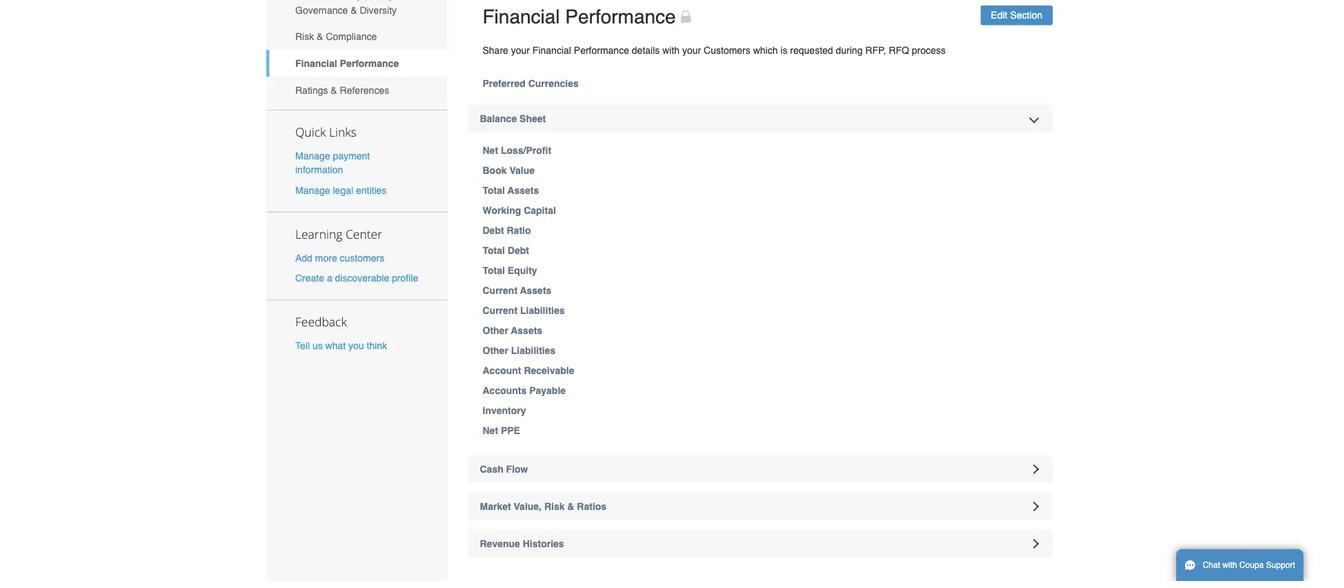 Task type: locate. For each thing, give the bounding box(es) containing it.
0 vertical spatial current
[[483, 285, 518, 296]]

liabilities up account receivable
[[511, 345, 556, 356]]

entities
[[356, 185, 387, 196]]

manage
[[295, 151, 330, 162], [295, 185, 330, 196]]

1 other from the top
[[483, 325, 509, 336]]

0 vertical spatial financial performance
[[483, 6, 676, 28]]

total for total assets
[[483, 185, 505, 196]]

total
[[483, 185, 505, 196], [483, 245, 505, 256], [483, 265, 505, 276]]

assets down "value"
[[508, 185, 539, 196]]

current for current liabilities
[[483, 305, 518, 316]]

2 manage from the top
[[295, 185, 330, 196]]

0 vertical spatial liabilities
[[520, 305, 565, 316]]

2 other from the top
[[483, 345, 509, 356]]

feedback
[[295, 314, 347, 330]]

manage up the "information"
[[295, 151, 330, 162]]

financial up share
[[483, 6, 560, 28]]

discoverable
[[335, 272, 389, 283]]

1 horizontal spatial your
[[683, 45, 701, 56]]

inventory
[[483, 405, 526, 416]]

total for total debt
[[483, 245, 505, 256]]

revenue
[[480, 538, 520, 549]]

during
[[836, 45, 863, 56]]

social,
[[363, 0, 392, 2]]

assets up the current liabilities at the bottom of the page
[[520, 285, 552, 296]]

capital
[[524, 205, 556, 216]]

1 vertical spatial other
[[483, 345, 509, 356]]

preferred
[[483, 78, 526, 89]]

financial up 'ratings'
[[295, 58, 337, 69]]

with right the details
[[663, 45, 680, 56]]

debt down ratio
[[508, 245, 529, 256]]

total down debt ratio
[[483, 245, 505, 256]]

with right the chat
[[1223, 560, 1238, 570]]

quick links
[[295, 124, 357, 140]]

1 vertical spatial manage
[[295, 185, 330, 196]]

book value
[[483, 165, 535, 176]]

financial up currencies
[[533, 45, 571, 56]]

support
[[1267, 560, 1296, 570]]

1 vertical spatial with
[[1223, 560, 1238, 570]]

value
[[510, 165, 535, 176]]

net left ppe at the left of the page
[[483, 425, 498, 436]]

financial performance
[[483, 6, 676, 28], [295, 58, 399, 69]]

tell us what you think
[[295, 340, 387, 351]]

2 vertical spatial performance
[[340, 58, 399, 69]]

other for other liabilities
[[483, 345, 509, 356]]

manage inside manage payment information
[[295, 151, 330, 162]]

your left "customers"
[[683, 45, 701, 56]]

1 current from the top
[[483, 285, 518, 296]]

details
[[632, 45, 660, 56]]

2 vertical spatial financial
[[295, 58, 337, 69]]

with
[[663, 45, 680, 56], [1223, 560, 1238, 570]]

liabilities for current liabilities
[[520, 305, 565, 316]]

0 vertical spatial risk
[[295, 31, 314, 42]]

share
[[483, 45, 509, 56]]

net ppe
[[483, 425, 520, 436]]

manage for manage legal entities
[[295, 185, 330, 196]]

2 vertical spatial assets
[[511, 325, 543, 336]]

net for net ppe
[[483, 425, 498, 436]]

& left the diversity
[[351, 4, 357, 16]]

0 vertical spatial performance
[[565, 6, 676, 28]]

accounts payable
[[483, 385, 566, 396]]

links
[[329, 124, 357, 140]]

create
[[295, 272, 324, 283]]

account receivable
[[483, 365, 575, 376]]

customers
[[704, 45, 751, 56]]

0 vertical spatial total
[[483, 185, 505, 196]]

0 vertical spatial with
[[663, 45, 680, 56]]

& left ratios
[[568, 501, 575, 512]]

performance up references
[[340, 58, 399, 69]]

cash flow heading
[[468, 456, 1053, 483]]

2 vertical spatial total
[[483, 265, 505, 276]]

financial
[[483, 6, 560, 28], [533, 45, 571, 56], [295, 58, 337, 69]]

1 total from the top
[[483, 185, 505, 196]]

0 vertical spatial debt
[[483, 225, 504, 236]]

2 current from the top
[[483, 305, 518, 316]]

performance up the details
[[565, 6, 676, 28]]

other
[[483, 325, 509, 336], [483, 345, 509, 356]]

total down book
[[483, 185, 505, 196]]

net
[[483, 145, 498, 156], [483, 425, 498, 436]]

0 vertical spatial manage
[[295, 151, 330, 162]]

ratings
[[295, 85, 328, 96]]

manage down the "information"
[[295, 185, 330, 196]]

1 net from the top
[[483, 145, 498, 156]]

2 total from the top
[[483, 245, 505, 256]]

liabilities down current assets
[[520, 305, 565, 316]]

3 total from the top
[[483, 265, 505, 276]]

2 net from the top
[[483, 425, 498, 436]]

0 horizontal spatial financial performance
[[295, 58, 399, 69]]

add more customers
[[295, 252, 385, 263]]

other up other liabilities
[[483, 325, 509, 336]]

liabilities
[[520, 305, 565, 316], [511, 345, 556, 356]]

current for current assets
[[483, 285, 518, 296]]

risk right value,
[[544, 501, 565, 512]]

revenue histories button
[[468, 530, 1053, 558]]

market value, risk & ratios button
[[468, 493, 1053, 520]]

rfp,
[[866, 45, 886, 56]]

1 vertical spatial risk
[[544, 501, 565, 512]]

accounts
[[483, 385, 527, 396]]

0 vertical spatial assets
[[508, 185, 539, 196]]

0 vertical spatial other
[[483, 325, 509, 336]]

debt
[[483, 225, 504, 236], [508, 245, 529, 256]]

total equity
[[483, 265, 537, 276]]

current down total equity
[[483, 285, 518, 296]]

assets
[[508, 185, 539, 196], [520, 285, 552, 296], [511, 325, 543, 336]]

net up book
[[483, 145, 498, 156]]

performance
[[565, 6, 676, 28], [574, 45, 629, 56], [340, 58, 399, 69]]

&
[[351, 4, 357, 16], [317, 31, 323, 42], [331, 85, 337, 96], [568, 501, 575, 512]]

create a discoverable profile
[[295, 272, 418, 283]]

references
[[340, 85, 389, 96]]

1 manage from the top
[[295, 151, 330, 162]]

1 vertical spatial total
[[483, 245, 505, 256]]

current up other assets in the left of the page
[[483, 305, 518, 316]]

other up the account
[[483, 345, 509, 356]]

0 horizontal spatial debt
[[483, 225, 504, 236]]

1 horizontal spatial risk
[[544, 501, 565, 512]]

1 horizontal spatial with
[[1223, 560, 1238, 570]]

1 vertical spatial debt
[[508, 245, 529, 256]]

chat
[[1203, 560, 1221, 570]]

total down total debt
[[483, 265, 505, 276]]

performance left the details
[[574, 45, 629, 56]]

assets down the current liabilities at the bottom of the page
[[511, 325, 543, 336]]

1 horizontal spatial financial performance
[[483, 6, 676, 28]]

0 horizontal spatial your
[[511, 45, 530, 56]]

ppe
[[501, 425, 520, 436]]

requested
[[790, 45, 833, 56]]

performance inside the financial performance link
[[340, 58, 399, 69]]

1 vertical spatial liabilities
[[511, 345, 556, 356]]

other liabilities
[[483, 345, 556, 356]]

1 vertical spatial assets
[[520, 285, 552, 296]]

edit
[[991, 10, 1008, 21]]

share your financial performance details with your customers which is requested during rfp, rfq process
[[483, 45, 946, 56]]

0 vertical spatial net
[[483, 145, 498, 156]]

your right share
[[511, 45, 530, 56]]

1 vertical spatial current
[[483, 305, 518, 316]]

debt down working
[[483, 225, 504, 236]]

add
[[295, 252, 313, 263]]

profile
[[392, 272, 418, 283]]

risk down governance
[[295, 31, 314, 42]]

revenue histories
[[480, 538, 564, 549]]

0 horizontal spatial with
[[663, 45, 680, 56]]

think
[[367, 340, 387, 351]]

market value, risk & ratios
[[480, 501, 607, 512]]

1 vertical spatial net
[[483, 425, 498, 436]]



Task type: vqa. For each thing, say whether or not it's contained in the screenshot.
Change image
no



Task type: describe. For each thing, give the bounding box(es) containing it.
flow
[[506, 464, 528, 475]]

ratio
[[507, 225, 531, 236]]

risk inside dropdown button
[[544, 501, 565, 512]]

histories
[[523, 538, 564, 549]]

edit section
[[991, 10, 1043, 21]]

market value, risk & ratios heading
[[468, 493, 1053, 520]]

balance sheet
[[480, 113, 546, 124]]

compliance
[[326, 31, 377, 42]]

manage payment information link
[[295, 151, 370, 175]]

section
[[1011, 10, 1043, 21]]

loss/profit
[[501, 145, 551, 156]]

learning
[[295, 226, 343, 242]]

0 vertical spatial financial
[[483, 6, 560, 28]]

account
[[483, 365, 521, 376]]

& inside environmental, social, governance & diversity
[[351, 4, 357, 16]]

learning center
[[295, 226, 382, 242]]

revenue histories heading
[[468, 530, 1053, 558]]

ratings & references link
[[266, 77, 448, 103]]

you
[[349, 340, 364, 351]]

payable
[[529, 385, 566, 396]]

other assets
[[483, 325, 543, 336]]

total assets
[[483, 185, 539, 196]]

assets for other assets
[[511, 325, 543, 336]]

1 vertical spatial performance
[[574, 45, 629, 56]]

which
[[753, 45, 778, 56]]

with inside button
[[1223, 560, 1238, 570]]

liabilities for other liabilities
[[511, 345, 556, 356]]

other for other assets
[[483, 325, 509, 336]]

equity
[[508, 265, 537, 276]]

1 vertical spatial financial
[[533, 45, 571, 56]]

ratios
[[577, 501, 607, 512]]

0 horizontal spatial risk
[[295, 31, 314, 42]]

working capital
[[483, 205, 556, 216]]

total for total equity
[[483, 265, 505, 276]]

assets for total assets
[[508, 185, 539, 196]]

1 vertical spatial financial performance
[[295, 58, 399, 69]]

environmental, social, governance & diversity
[[295, 0, 397, 16]]

us
[[313, 340, 323, 351]]

chat with coupa support
[[1203, 560, 1296, 570]]

tell
[[295, 340, 310, 351]]

total debt
[[483, 245, 529, 256]]

is
[[781, 45, 788, 56]]

chat with coupa support button
[[1177, 549, 1304, 581]]

debt ratio
[[483, 225, 531, 236]]

more
[[315, 252, 337, 263]]

manage payment information
[[295, 151, 370, 175]]

& inside dropdown button
[[568, 501, 575, 512]]

cash
[[480, 464, 504, 475]]

currencies
[[528, 78, 579, 89]]

value,
[[514, 501, 542, 512]]

coupa
[[1240, 560, 1264, 570]]

1 your from the left
[[511, 45, 530, 56]]

environmental, social, governance & diversity link
[[266, 0, 448, 23]]

current liabilities
[[483, 305, 565, 316]]

market
[[480, 501, 511, 512]]

risk & compliance
[[295, 31, 377, 42]]

rfq
[[889, 45, 910, 56]]

governance
[[295, 4, 348, 16]]

balance sheet button
[[468, 105, 1053, 132]]

cash flow button
[[468, 456, 1053, 483]]

2 your from the left
[[683, 45, 701, 56]]

current assets
[[483, 285, 552, 296]]

legal
[[333, 185, 353, 196]]

process
[[912, 45, 946, 56]]

& down governance
[[317, 31, 323, 42]]

manage legal entities link
[[295, 185, 387, 196]]

& right 'ratings'
[[331, 85, 337, 96]]

customers
[[340, 252, 385, 263]]

manage for manage payment information
[[295, 151, 330, 162]]

manage legal entities
[[295, 185, 387, 196]]

1 horizontal spatial debt
[[508, 245, 529, 256]]

book
[[483, 165, 507, 176]]

payment
[[333, 151, 370, 162]]

balance sheet heading
[[468, 105, 1053, 132]]

preferred currencies
[[483, 78, 579, 89]]

a
[[327, 272, 332, 283]]

assets for current assets
[[520, 285, 552, 296]]

ratings & references
[[295, 85, 389, 96]]

center
[[346, 226, 382, 242]]

receivable
[[524, 365, 575, 376]]

working
[[483, 205, 521, 216]]

add more customers link
[[295, 252, 385, 263]]

sheet
[[520, 113, 546, 124]]

create a discoverable profile link
[[295, 272, 418, 283]]

diversity
[[360, 4, 397, 16]]

net for net loss/profit
[[483, 145, 498, 156]]

financial performance link
[[266, 50, 448, 77]]

balance
[[480, 113, 517, 124]]

quick
[[295, 124, 326, 140]]

net loss/profit
[[483, 145, 551, 156]]



